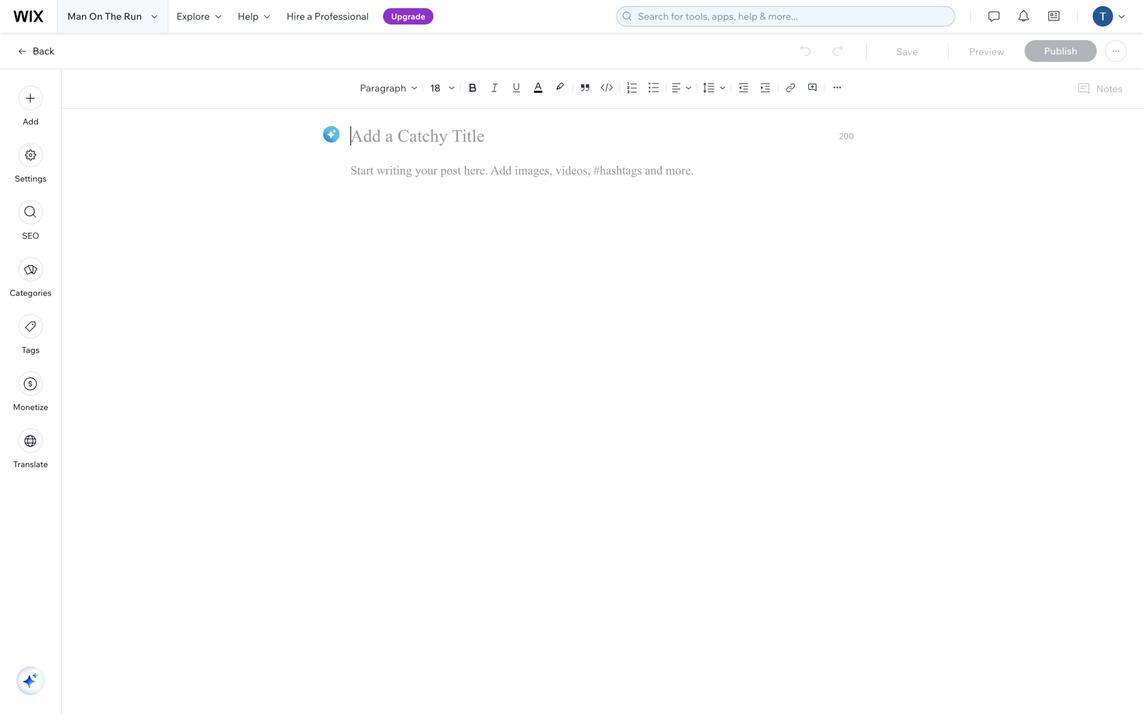 Task type: vqa. For each thing, say whether or not it's contained in the screenshot.
On
yes



Task type: locate. For each thing, give the bounding box(es) containing it.
Search for tools, apps, help & more... field
[[634, 7, 951, 26]]

paragraph button
[[357, 78, 420, 97]]

back button
[[16, 45, 55, 57]]

a
[[307, 10, 312, 22]]

hire a professional link
[[279, 0, 377, 33]]

tags
[[22, 345, 40, 355]]

Font Size field
[[429, 81, 444, 94]]

hire a professional
[[287, 10, 369, 22]]

help
[[238, 10, 259, 22]]

200
[[839, 131, 854, 141]]

categories
[[10, 288, 52, 298]]

on
[[89, 10, 103, 22]]

hire
[[287, 10, 305, 22]]

notes
[[1097, 83, 1123, 95]]

upgrade
[[391, 11, 426, 21]]

man on the run
[[67, 10, 142, 22]]

menu
[[0, 78, 61, 478]]

man
[[67, 10, 87, 22]]

paragraph
[[360, 82, 406, 94]]



Task type: describe. For each thing, give the bounding box(es) containing it.
add
[[23, 116, 39, 127]]

help button
[[230, 0, 279, 33]]

seo button
[[18, 200, 43, 241]]

Add a Catchy Title text field
[[351, 126, 839, 146]]

back
[[33, 45, 55, 57]]

menu containing add
[[0, 78, 61, 478]]

seo
[[22, 231, 39, 241]]

monetize
[[13, 402, 48, 413]]

the
[[105, 10, 122, 22]]

upgrade button
[[383, 8, 434, 25]]

professional
[[315, 10, 369, 22]]

settings
[[15, 174, 47, 184]]

settings button
[[15, 143, 47, 184]]

explore
[[177, 10, 210, 22]]

tags button
[[18, 314, 43, 355]]

run
[[124, 10, 142, 22]]

translate
[[13, 459, 48, 470]]

notes button
[[1072, 80, 1127, 98]]

translate button
[[13, 429, 48, 470]]

monetize button
[[13, 372, 48, 413]]

categories button
[[10, 257, 52, 298]]

add button
[[18, 86, 43, 127]]



